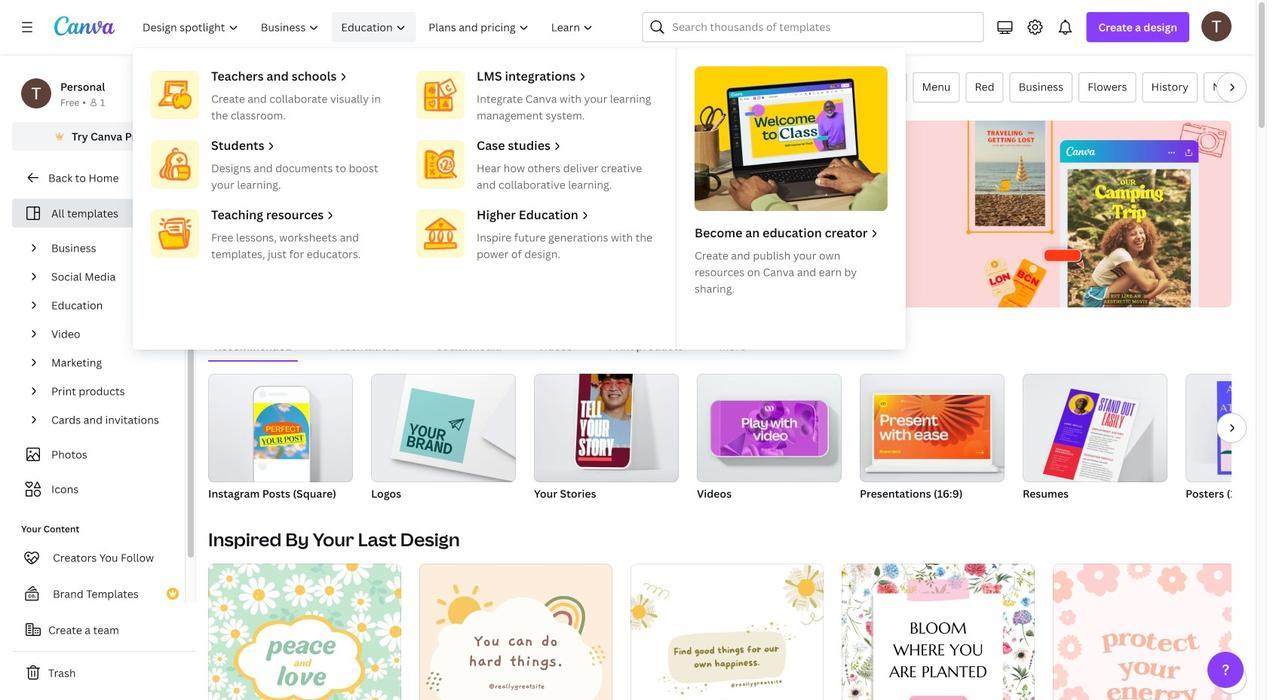 Task type: vqa. For each thing, say whether or not it's contained in the screenshot.
Brad Klo image
no



Task type: locate. For each thing, give the bounding box(es) containing it.
your story image
[[575, 365, 633, 468], [534, 374, 679, 483]]

yellow and light green cute floral quote peace and love instagram post image
[[208, 564, 401, 701]]

menu
[[133, 48, 906, 350]]

poster (18 × 24 in portrait) image
[[1186, 374, 1267, 483], [1217, 382, 1267, 475]]

video image
[[697, 374, 842, 483], [720, 401, 818, 456]]

None search field
[[642, 12, 984, 42]]

presentation (16:9) image
[[860, 374, 1005, 483], [874, 395, 990, 459]]

logo image
[[371, 374, 516, 483], [399, 388, 475, 464]]

pink bold colorful illustration flowers quote instagram post image
[[1053, 564, 1246, 701]]

pretty floral border spring quote instagram post image
[[842, 564, 1035, 701]]

instagram post (square) image
[[208, 374, 353, 483], [254, 403, 309, 460]]

yellow beige cute quote instagram post image
[[419, 564, 612, 701]]

resume image
[[1023, 374, 1167, 483], [1043, 389, 1140, 489]]

Search search field
[[672, 13, 974, 41]]



Task type: describe. For each thing, give the bounding box(es) containing it.
beige green cute minimalist quote instagram post image
[[630, 564, 824, 701]]

top level navigation element
[[133, 12, 906, 350]]

terry turtle image
[[1201, 11, 1232, 41]]

trendy travel templates image
[[951, 121, 1232, 308]]



